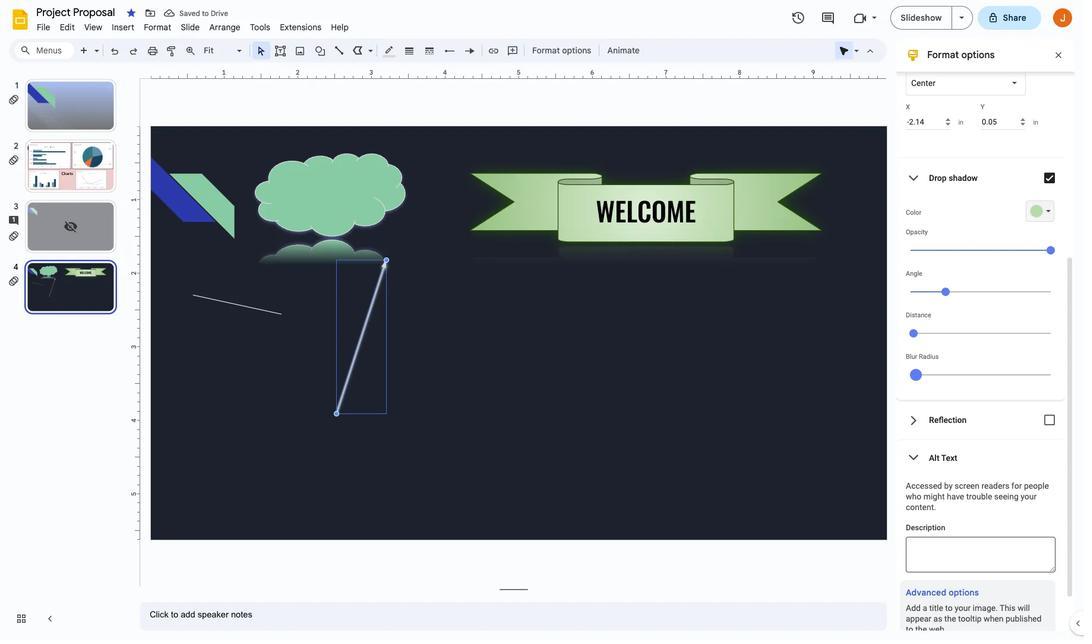 Task type: vqa. For each thing, say whether or not it's contained in the screenshot.
middle to
yes



Task type: describe. For each thing, give the bounding box(es) containing it.
mode and view toolbar
[[835, 39, 880, 62]]

this
[[1000, 604, 1016, 614]]

extensions menu item
[[275, 20, 326, 34]]

format inside format options button
[[532, 45, 560, 56]]

y
[[981, 103, 985, 111]]

help
[[331, 22, 349, 33]]

tooltip
[[958, 615, 982, 624]]

view
[[84, 22, 102, 33]]

by
[[944, 482, 953, 491]]

distance image
[[909, 330, 918, 338]]

animate button
[[602, 42, 645, 59]]

insert image image
[[293, 42, 307, 59]]

readers
[[982, 482, 1010, 491]]

edit menu item
[[55, 20, 80, 34]]

border dash list. line dash: solid selected. option
[[423, 42, 436, 59]]

center
[[911, 78, 936, 88]]

when
[[984, 615, 1004, 624]]

arrange
[[209, 22, 241, 33]]

trouble
[[966, 492, 992, 502]]

color
[[906, 209, 921, 217]]

opacity
[[906, 229, 928, 236]]

blur radius
[[906, 353, 939, 361]]

as
[[934, 615, 942, 624]]

Menus field
[[15, 42, 74, 59]]

text
[[941, 454, 957, 463]]

Toggle shadow checkbox
[[1038, 166, 1062, 190]]

share
[[1003, 12, 1027, 23]]

Toggle reflection checkbox
[[1038, 409, 1062, 432]]

options down the presentation options icon on the top of the page
[[961, 49, 995, 61]]

Description text field
[[906, 538, 1056, 573]]

Star checkbox
[[123, 5, 140, 21]]

menu bar inside menu bar banner
[[32, 15, 354, 35]]

0 vertical spatial the
[[944, 615, 956, 624]]

blur
[[906, 353, 917, 361]]

options inside "advanced options add a title to your image. this will appear as the tooltip when published to the web."
[[949, 588, 979, 599]]

tools menu item
[[245, 20, 275, 34]]

slide menu item
[[176, 20, 205, 34]]

format options button
[[527, 42, 597, 59]]

toggle reflection image
[[1038, 409, 1062, 432]]

advanced
[[906, 588, 947, 599]]

your inside "advanced options add a title to your image. this will appear as the tooltip when published to the web."
[[955, 604, 971, 614]]

slideshow
[[901, 12, 942, 23]]

might
[[924, 492, 945, 502]]

alt text tab
[[896, 441, 1065, 476]]

appear
[[906, 615, 932, 624]]

reflection
[[929, 416, 967, 425]]

distance slider
[[906, 320, 1056, 347]]

saved to drive
[[179, 9, 228, 18]]

extensions
[[280, 22, 322, 33]]

web.
[[929, 626, 947, 635]]

distance
[[906, 312, 931, 320]]

reflection tab
[[896, 400, 1065, 441]]

slideshow button
[[891, 6, 952, 30]]

seeing
[[994, 492, 1019, 502]]

drop shadow tab
[[896, 158, 1065, 198]]

advanced options add a title to your image. this will appear as the tooltip when published to the web.
[[906, 588, 1042, 635]]

to inside button
[[202, 9, 209, 18]]

edit
[[60, 22, 75, 33]]

title
[[929, 604, 943, 614]]

2 vertical spatial to
[[906, 626, 913, 635]]

help menu item
[[326, 20, 354, 34]]

1 vertical spatial to
[[945, 604, 953, 614]]

people
[[1024, 482, 1049, 491]]

format inside format options section
[[927, 49, 959, 61]]

file
[[37, 22, 50, 33]]

Rename text field
[[32, 5, 122, 19]]

angle
[[906, 270, 923, 278]]

line start list. arrow style: none selected. option
[[443, 42, 457, 59]]

options inside button
[[562, 45, 591, 56]]

angle image
[[942, 288, 950, 296]]

x
[[906, 103, 910, 111]]

your inside accessed by screen readers for people who might have trouble seeing your content.
[[1021, 492, 1037, 502]]



Task type: locate. For each thing, give the bounding box(es) containing it.
center option
[[911, 77, 936, 89]]

1 horizontal spatial to
[[906, 626, 913, 635]]

the
[[944, 615, 956, 624], [915, 626, 927, 635]]

saved to drive button
[[161, 5, 231, 21]]

2 in from the left
[[1033, 119, 1038, 126]]

alt
[[929, 454, 940, 463]]

accessed
[[906, 482, 942, 491]]

the right as on the right of the page
[[944, 615, 956, 624]]

format options inside button
[[532, 45, 591, 56]]

opacity image
[[1047, 247, 1055, 255]]

tools
[[250, 22, 270, 33]]

in right y position, measured in inches. value must be between -58712 and 58712 text field in the right top of the page
[[1033, 119, 1038, 126]]

insert
[[112, 22, 134, 33]]

your
[[1021, 492, 1037, 502], [955, 604, 971, 614]]

format options inside section
[[927, 49, 995, 61]]

presentation options image
[[959, 17, 964, 19]]

0 horizontal spatial format options
[[532, 45, 591, 56]]

options up image.
[[949, 588, 979, 599]]

0 horizontal spatial in
[[958, 119, 964, 126]]

1 vertical spatial your
[[955, 604, 971, 614]]

new slide with layout image
[[91, 43, 99, 47]]

add
[[906, 604, 921, 614]]

screen
[[955, 482, 980, 491]]

in for y
[[1033, 119, 1038, 126]]

who
[[906, 492, 921, 502]]

view menu item
[[80, 20, 107, 34]]

border weight list. 1px selected. option
[[402, 42, 416, 59]]

1 in from the left
[[958, 119, 964, 126]]

share button
[[978, 6, 1041, 30]]

select line image
[[365, 43, 373, 47]]

X position, measured in inches. Value must be between -58712 and 58712 text field
[[906, 114, 951, 130]]

a
[[923, 604, 927, 614]]

published
[[1006, 615, 1042, 624]]

format
[[144, 22, 171, 33], [532, 45, 560, 56], [927, 49, 959, 61]]

0 horizontal spatial format
[[144, 22, 171, 33]]

content.
[[906, 503, 936, 513]]

1 horizontal spatial in
[[1033, 119, 1038, 126]]

0 horizontal spatial to
[[202, 9, 209, 18]]

Zoom field
[[200, 42, 247, 59]]

the down the appear
[[915, 626, 927, 635]]

drop shadow
[[929, 173, 978, 183]]

will
[[1018, 604, 1030, 614]]

1 horizontal spatial format
[[532, 45, 560, 56]]

navigation
[[0, 67, 131, 641]]

format options application
[[0, 0, 1084, 641]]

format options
[[532, 45, 591, 56], [927, 49, 995, 61]]

0 horizontal spatial the
[[915, 626, 927, 635]]

saved
[[179, 9, 200, 18]]

accessed by screen readers for people who might have trouble seeing your content.
[[906, 482, 1049, 513]]

description
[[906, 524, 945, 533]]

format options section
[[896, 20, 1075, 641]]

menu bar containing file
[[32, 15, 354, 35]]

to down the appear
[[906, 626, 913, 635]]

0 horizontal spatial your
[[955, 604, 971, 614]]

drop
[[929, 173, 947, 183]]

menu bar
[[32, 15, 354, 35]]

alt text
[[929, 454, 957, 463]]

in for x
[[958, 119, 964, 126]]

your up tooltip
[[955, 604, 971, 614]]

drive
[[211, 9, 228, 18]]

1 vertical spatial the
[[915, 626, 927, 635]]

slide
[[181, 22, 200, 33]]

1 horizontal spatial your
[[1021, 492, 1037, 502]]

shape image
[[313, 42, 327, 59]]

1 horizontal spatial format options
[[927, 49, 995, 61]]

to right title
[[945, 604, 953, 614]]

in right "x position, measured in inches. value must be between -58712 and 58712" text box
[[958, 119, 964, 126]]

to left drive
[[202, 9, 209, 18]]

to
[[202, 9, 209, 18], [945, 604, 953, 614], [906, 626, 913, 635]]

live pointer settings image
[[851, 43, 859, 47]]

menu bar banner
[[0, 0, 1084, 641]]

advanced options tab
[[906, 587, 979, 601]]

insert menu item
[[107, 20, 139, 34]]

in
[[958, 119, 964, 126], [1033, 119, 1038, 126]]

arrange menu item
[[205, 20, 245, 34]]

blur radius slider
[[906, 361, 1056, 389]]

0 vertical spatial your
[[1021, 492, 1037, 502]]

angle slider
[[906, 278, 1056, 305]]

have
[[947, 492, 964, 502]]

Y position, measured in inches. Value must be between -58712 and 58712 text field
[[981, 114, 1026, 130]]

options left animate "button" on the top right of page
[[562, 45, 591, 56]]

Zoom text field
[[202, 42, 235, 59]]

radius
[[919, 353, 939, 361]]

navigation inside "format options" application
[[0, 67, 131, 641]]

options
[[562, 45, 591, 56], [961, 49, 995, 61], [949, 588, 979, 599]]

2 horizontal spatial to
[[945, 604, 953, 614]]

animate
[[607, 45, 640, 56]]

shadow
[[949, 173, 978, 183]]

your down people
[[1021, 492, 1037, 502]]

format inside format menu item
[[144, 22, 171, 33]]

for
[[1012, 482, 1022, 491]]

file menu item
[[32, 20, 55, 34]]

2 horizontal spatial format
[[927, 49, 959, 61]]

opacity slider
[[906, 236, 1056, 264]]

blur radius image
[[910, 369, 922, 381]]

format menu item
[[139, 20, 176, 34]]

line end list. arrow style: filled arrow selected. option
[[463, 42, 477, 59]]

1 horizontal spatial the
[[944, 615, 956, 624]]

0 vertical spatial to
[[202, 9, 209, 18]]

image.
[[973, 604, 998, 614]]

main toolbar
[[74, 0, 646, 461]]

border color: dark 2 light gray 1 image
[[382, 42, 396, 58]]



